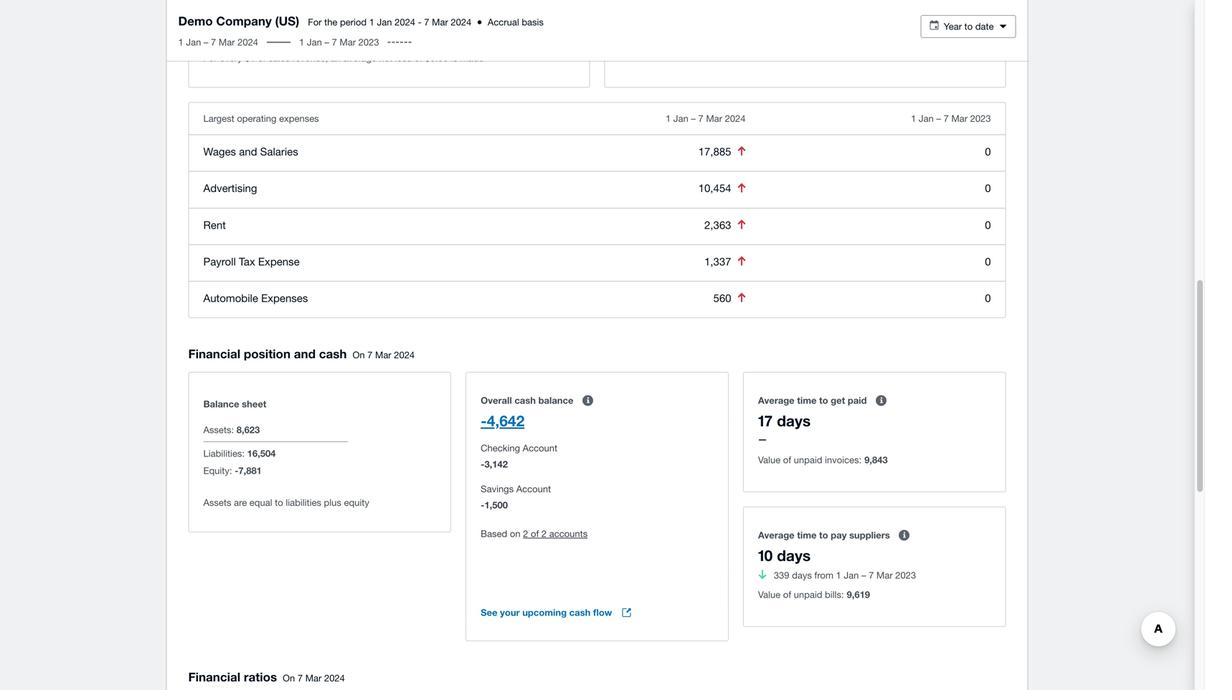 Task type: vqa. For each thing, say whether or not it's contained in the screenshot.


Task type: locate. For each thing, give the bounding box(es) containing it.
0 horizontal spatial 1 jan – 7 mar 2023
[[299, 37, 379, 48]]

1 horizontal spatial 1 jan – 7 mar 2024
[[666, 113, 746, 124]]

1 0 from the top
[[985, 145, 991, 158]]

plus
[[324, 497, 341, 509]]

loss
[[395, 52, 412, 64]]

2 horizontal spatial cash
[[569, 607, 591, 619]]

to left pay
[[819, 530, 828, 541]]

cash inside button
[[569, 607, 591, 619]]

5 0 link from the top
[[985, 292, 991, 305]]

negative sentiment image
[[738, 146, 746, 156], [738, 183, 746, 192], [738, 220, 746, 229], [738, 293, 746, 302]]

(us)
[[275, 14, 299, 28]]

automobile
[[203, 292, 258, 305]]

- inside savings account -1,500
[[481, 500, 485, 511]]

1 horizontal spatial on
[[353, 350, 365, 361]]

largest
[[203, 113, 234, 124]]

4 0 from the top
[[985, 255, 991, 268]]

2 negative sentiment image from the top
[[738, 183, 746, 192]]

financial
[[188, 347, 240, 361], [188, 670, 240, 685]]

and right wages
[[239, 145, 257, 158]]

1 jan – 7 mar 2023 inside largest operating expenses element
[[911, 113, 991, 124]]

demo
[[178, 14, 213, 28]]

1 0 link from the top
[[985, 145, 991, 158]]

0 vertical spatial financial
[[188, 347, 240, 361]]

1 horizontal spatial for
[[308, 16, 322, 28]]

financial left ratios at the bottom of the page
[[188, 670, 240, 685]]

1 jan – 7 mar 2024 up 17,885 link
[[666, 113, 746, 124]]

see
[[481, 607, 497, 619]]

339 days from 1 jan – 7 mar 2023
[[774, 570, 916, 581]]

year to date
[[944, 21, 994, 32]]

for left every
[[203, 52, 217, 64]]

to inside year to date popup button
[[964, 21, 973, 32]]

negative sentiment image right 10,454
[[738, 183, 746, 192]]

$1
[[245, 52, 255, 64]]

2 financial from the top
[[188, 670, 240, 685]]

more information image for 17
[[867, 387, 896, 415]]

liabilities:
[[203, 448, 245, 459]]

average for 10
[[758, 530, 795, 541]]

1 jan – 7 mar 2024 up every
[[178, 37, 258, 48]]

time up "10 days"
[[797, 530, 817, 541]]

0 vertical spatial 2023
[[358, 37, 379, 48]]

0 link
[[985, 145, 991, 158], [985, 182, 991, 194], [985, 219, 991, 231], [985, 255, 991, 268], [985, 292, 991, 305]]

on
[[510, 529, 520, 540]]

0 vertical spatial and
[[239, 145, 257, 158]]

1 horizontal spatial 1 jan – 7 mar 2023
[[911, 113, 991, 124]]

assets: 8,623
[[203, 425, 260, 436]]

1 jan – 7 mar 2023 for 1 jan
[[299, 37, 379, 48]]

0 for 10,454
[[985, 182, 991, 194]]

mar
[[432, 16, 448, 28], [219, 37, 235, 48], [340, 37, 356, 48], [706, 113, 722, 124], [951, 113, 968, 124], [375, 350, 391, 361], [876, 570, 893, 581], [305, 673, 322, 684]]

1 vertical spatial days
[[777, 547, 811, 565]]

0 vertical spatial average
[[758, 395, 795, 406]]

1 vertical spatial 2023
[[970, 113, 991, 124]]

unpaid down from
[[794, 590, 822, 601]]

on
[[353, 350, 365, 361], [283, 673, 295, 684]]

1 vertical spatial average
[[758, 530, 795, 541]]

0
[[985, 145, 991, 158], [985, 182, 991, 194], [985, 219, 991, 231], [985, 255, 991, 268], [985, 292, 991, 305]]

jan
[[377, 16, 392, 28], [186, 37, 201, 48], [307, 37, 322, 48], [673, 113, 688, 124], [919, 113, 934, 124], [844, 570, 859, 581]]

to right year
[[964, 21, 973, 32]]

flow
[[593, 607, 612, 619]]

overall
[[481, 395, 512, 406]]

1
[[369, 16, 374, 28], [178, 37, 183, 48], [299, 37, 304, 48], [666, 113, 671, 124], [911, 113, 916, 124], [836, 570, 841, 581]]

year
[[944, 21, 962, 32]]

2023
[[358, 37, 379, 48], [970, 113, 991, 124], [895, 570, 916, 581]]

–
[[204, 37, 208, 48], [325, 37, 329, 48], [691, 113, 696, 124], [936, 113, 941, 124], [861, 570, 866, 581]]

1 2 from the left
[[523, 529, 528, 540]]

value down 17
[[758, 455, 781, 466]]

to right equal
[[275, 497, 283, 509]]

1 average from the top
[[758, 395, 795, 406]]

2024 inside financial ratios on 7 mar 2024
[[324, 673, 345, 684]]

1 vertical spatial 1 jan – 7 mar 2023
[[911, 113, 991, 124]]

4 negative sentiment image from the top
[[738, 293, 746, 302]]

value down positive sentiment icon
[[758, 590, 781, 601]]

-
[[418, 16, 422, 28], [481, 412, 487, 430], [481, 459, 485, 470], [235, 465, 238, 477], [481, 500, 485, 511]]

0 for 1,337
[[985, 255, 991, 268]]

of right on
[[531, 529, 539, 540]]

3 0 from the top
[[985, 219, 991, 231]]

1 vertical spatial account
[[516, 484, 551, 495]]

1 vertical spatial on
[[283, 673, 295, 684]]

more information image for 10
[[890, 521, 919, 550]]

negative sentiment image right 560
[[738, 293, 746, 302]]

2 average from the top
[[758, 530, 795, 541]]

17 days
[[758, 412, 811, 430]]

0 horizontal spatial and
[[239, 145, 257, 158]]

more information image
[[573, 387, 602, 415], [867, 387, 896, 415], [890, 521, 919, 550]]

2 left accounts on the bottom of the page
[[542, 529, 547, 540]]

negative sentiment image right 17,885 link
[[738, 146, 746, 156]]

1 vertical spatial unpaid
[[794, 590, 822, 601]]

financial for financial ratios
[[188, 670, 240, 685]]

days
[[777, 412, 811, 430], [777, 547, 811, 565], [792, 570, 812, 581]]

days down average time to get paid
[[777, 412, 811, 430]]

1 vertical spatial for
[[203, 52, 217, 64]]

0 link for 560
[[985, 292, 991, 305]]

0 horizontal spatial cash
[[319, 347, 347, 361]]

average time to get paid
[[758, 395, 867, 406]]

days up 339
[[777, 547, 811, 565]]

equity:
[[203, 465, 232, 477]]

average up 17 days
[[758, 395, 795, 406]]

2 0 from the top
[[985, 182, 991, 194]]

0 vertical spatial value
[[758, 455, 781, 466]]

2 unpaid from the top
[[794, 590, 822, 601]]

company
[[216, 14, 272, 28]]

2 time from the top
[[797, 530, 817, 541]]

1 vertical spatial value
[[758, 590, 781, 601]]

2023 for largest operating expenses
[[970, 113, 991, 124]]

average
[[758, 395, 795, 406], [758, 530, 795, 541]]

average time to pay suppliers
[[758, 530, 890, 541]]

1 vertical spatial financial
[[188, 670, 240, 685]]

mar inside financial position and cash on 7 mar 2024
[[375, 350, 391, 361]]

1 vertical spatial 1 jan – 7 mar 2024
[[666, 113, 746, 124]]

paid
[[848, 395, 867, 406]]

2023 inside largest operating expenses element
[[970, 113, 991, 124]]

0 horizontal spatial 2023
[[358, 37, 379, 48]]

2 vertical spatial cash
[[569, 607, 591, 619]]

560 link
[[713, 292, 731, 305]]

account inside savings account -1,500
[[516, 484, 551, 495]]

average up "10 days"
[[758, 530, 795, 541]]

account right checking
[[523, 443, 557, 454]]

to left get
[[819, 395, 828, 406]]

2
[[523, 529, 528, 540], [542, 529, 547, 540]]

0 vertical spatial on
[[353, 350, 365, 361]]

0 link for 2,363
[[985, 219, 991, 231]]

to
[[964, 21, 973, 32], [819, 395, 828, 406], [275, 497, 283, 509], [819, 530, 828, 541]]

3 0 link from the top
[[985, 219, 991, 231]]

for the period 1 jan 2024 - 7 mar 2024  ●  accrual basis
[[308, 16, 544, 28]]

339
[[774, 570, 789, 581]]

time
[[797, 395, 817, 406], [797, 530, 817, 541]]

and
[[239, 145, 257, 158], [294, 347, 316, 361]]

2 0 link from the top
[[985, 182, 991, 194]]

date
[[975, 21, 994, 32]]

based on 2 of 2 accounts
[[481, 529, 588, 540]]

expenses
[[261, 292, 308, 305]]

and inside largest operating expenses element
[[239, 145, 257, 158]]

0 vertical spatial unpaid
[[794, 455, 822, 466]]

0 vertical spatial days
[[777, 412, 811, 430]]

cash
[[319, 347, 347, 361], [515, 395, 536, 406], [569, 607, 591, 619]]

of down 17 days
[[783, 455, 791, 466]]

1 negative sentiment image from the top
[[738, 146, 746, 156]]

value
[[758, 455, 781, 466], [758, 590, 781, 601]]

accounts
[[549, 529, 588, 540]]

17,885 link
[[698, 145, 731, 158]]

your
[[500, 607, 520, 619]]

1 jan – 7 mar 2024
[[178, 37, 258, 48], [666, 113, 746, 124]]

- inside 'checking account -3,142'
[[481, 459, 485, 470]]

0 vertical spatial account
[[523, 443, 557, 454]]

0 vertical spatial cash
[[319, 347, 347, 361]]

financial up balance
[[188, 347, 240, 361]]

1 unpaid from the top
[[794, 455, 822, 466]]

unpaid left invoices: on the bottom right
[[794, 455, 822, 466]]

largest operating expenses element
[[189, 103, 1005, 318]]

account down 'checking account -3,142' at the left bottom of page
[[516, 484, 551, 495]]

0 vertical spatial 1 jan – 7 mar 2023
[[299, 37, 379, 48]]

2 right on
[[523, 529, 528, 540]]

10 days
[[758, 547, 811, 565]]

value of unpaid invoices: 9,843
[[758, 455, 888, 466]]

1 horizontal spatial 2
[[542, 529, 547, 540]]

invoices:
[[825, 455, 862, 466]]

0 vertical spatial time
[[797, 395, 817, 406]]

1 value from the top
[[758, 455, 781, 466]]

cash left flow
[[569, 607, 591, 619]]

1 vertical spatial cash
[[515, 395, 536, 406]]

cash right position
[[319, 347, 347, 361]]

average
[[343, 52, 377, 64]]

negative sentiment image right the 2,363
[[738, 220, 746, 229]]

-4,642
[[481, 412, 525, 430]]

more information image for -4,642
[[573, 387, 602, 415]]

equal
[[249, 497, 272, 509]]

savings account -1,500
[[481, 484, 551, 511]]

negative sentiment image for 17,885
[[738, 146, 746, 156]]

on inside financial ratios on 7 mar 2024
[[283, 673, 295, 684]]

2 value from the top
[[758, 590, 781, 601]]

7 inside financial ratios on 7 mar 2024
[[298, 673, 303, 684]]

3 negative sentiment image from the top
[[738, 220, 746, 229]]

value for 10
[[758, 590, 781, 601]]

pay
[[831, 530, 847, 541]]

0 horizontal spatial 1 jan – 7 mar 2024
[[178, 37, 258, 48]]

days right 339
[[792, 570, 812, 581]]

of right $1
[[258, 52, 266, 64]]

0 horizontal spatial 2
[[523, 529, 528, 540]]

0 vertical spatial for
[[308, 16, 322, 28]]

0 horizontal spatial on
[[283, 673, 295, 684]]

unpaid for 17 days
[[794, 455, 822, 466]]

sales
[[268, 52, 290, 64]]

from
[[814, 570, 833, 581]]

2 horizontal spatial 2023
[[970, 113, 991, 124]]

1 horizontal spatial cash
[[515, 395, 536, 406]]

10,454 link
[[698, 182, 731, 194]]

1 financial from the top
[[188, 347, 240, 361]]

0 horizontal spatial for
[[203, 52, 217, 64]]

account inside 'checking account -3,142'
[[523, 443, 557, 454]]

time up 17 days
[[797, 395, 817, 406]]

time for 10 days
[[797, 530, 817, 541]]

1 vertical spatial time
[[797, 530, 817, 541]]

value for 17
[[758, 455, 781, 466]]

for for for the period 1 jan 2024 - 7 mar 2024  ●  accrual basis
[[308, 16, 322, 28]]

0 for 2,363
[[985, 219, 991, 231]]

1 time from the top
[[797, 395, 817, 406]]

and right position
[[294, 347, 316, 361]]

assets are equal to liabilities plus equity
[[203, 497, 369, 509]]

for left the
[[308, 16, 322, 28]]

2 of 2 accounts button
[[523, 526, 588, 543]]

4 0 link from the top
[[985, 255, 991, 268]]

2,363 link
[[704, 219, 731, 231]]

savings
[[481, 484, 514, 495]]

2 vertical spatial 2023
[[895, 570, 916, 581]]

5 0 from the top
[[985, 292, 991, 305]]

1 vertical spatial and
[[294, 347, 316, 361]]

cash up 4,642
[[515, 395, 536, 406]]

mar inside financial ratios on 7 mar 2024
[[305, 673, 322, 684]]

account for checking account -3,142
[[523, 443, 557, 454]]



Task type: describe. For each thing, give the bounding box(es) containing it.
cash for and
[[319, 347, 347, 361]]

negative sentiment image for 10,454
[[738, 183, 746, 192]]

positive sentiment image
[[758, 571, 766, 580]]

tax
[[239, 255, 255, 268]]

17
[[758, 412, 773, 430]]

9,619
[[847, 590, 870, 601]]

an
[[331, 52, 341, 64]]

1,337 link
[[704, 255, 731, 268]]

see your upcoming cash flow
[[481, 607, 612, 619]]

cash for upcoming
[[569, 607, 591, 619]]

3,142
[[484, 459, 508, 470]]

sheet
[[242, 399, 266, 410]]

payroll
[[203, 255, 236, 268]]

year to date button
[[921, 15, 1016, 38]]

basis
[[522, 16, 544, 28]]

7 inside financial position and cash on 7 mar 2024
[[367, 350, 373, 361]]

assets:
[[203, 425, 234, 436]]

for every $1 of sales revenue, an average net loss of $0.80 is made
[[203, 52, 484, 64]]

- inside liabilities: 16,504 equity: -7,881
[[235, 465, 238, 477]]

time for 17 days
[[797, 395, 817, 406]]

suppliers
[[849, 530, 890, 541]]

net
[[379, 52, 392, 64]]

2 2 from the left
[[542, 529, 547, 540]]

account for savings account -1,500
[[516, 484, 551, 495]]

2 vertical spatial days
[[792, 570, 812, 581]]

2023 for 1 jan
[[358, 37, 379, 48]]

2024 inside largest operating expenses element
[[725, 113, 746, 124]]

560
[[713, 292, 731, 305]]

2,363
[[704, 219, 731, 231]]

0 link for 10,454
[[985, 182, 991, 194]]

days for 17
[[777, 412, 811, 430]]

revenue,
[[292, 52, 328, 64]]

0 for 560
[[985, 292, 991, 305]]

wages and salaries
[[203, 145, 298, 158]]

get
[[831, 395, 845, 406]]

of right the loss
[[414, 52, 422, 64]]

balance
[[203, 399, 239, 410]]

negative sentiment image for 560
[[738, 293, 746, 302]]

expenses
[[279, 113, 319, 124]]

negative sentiment image
[[738, 256, 746, 266]]

7,881
[[238, 465, 262, 477]]

unpaid for 10 days
[[794, 590, 822, 601]]

automobile expenses
[[203, 292, 308, 305]]

negative sentiment image for 2,363
[[738, 220, 746, 229]]

is
[[451, 52, 458, 64]]

1 horizontal spatial and
[[294, 347, 316, 361]]

checking
[[481, 443, 520, 454]]

value of unpaid bills: 9,619
[[758, 590, 870, 601]]

liabilities
[[286, 497, 321, 509]]

see your upcoming cash flow button
[[469, 599, 644, 628]]

of down 339
[[783, 590, 791, 601]]

financial position and cash on 7 mar 2024
[[188, 347, 415, 361]]

advertising
[[203, 182, 257, 194]]

0 link for 1,337
[[985, 255, 991, 268]]

period
[[340, 16, 367, 28]]

wages
[[203, 145, 236, 158]]

equity
[[344, 497, 369, 509]]

financial for financial position and cash
[[188, 347, 240, 361]]

are
[[234, 497, 247, 509]]

operating
[[237, 113, 276, 124]]

days for 10
[[777, 547, 811, 565]]

for for for every $1 of sales revenue, an average net loss of $0.80 is made
[[203, 52, 217, 64]]

expense
[[258, 255, 300, 268]]

balance sheet
[[203, 399, 266, 410]]

0 for 17,885
[[985, 145, 991, 158]]

the
[[324, 16, 337, 28]]

overall cash balance
[[481, 395, 573, 406]]

salaries
[[260, 145, 298, 158]]

4,642
[[487, 412, 525, 430]]

$0.80
[[425, 52, 448, 64]]

bills:
[[825, 590, 844, 601]]

balance
[[538, 395, 573, 406]]

8,623
[[237, 425, 260, 436]]

10,454
[[698, 182, 731, 194]]

assets
[[203, 497, 231, 509]]

1,500
[[484, 500, 508, 511]]

financial ratios on 7 mar 2024
[[188, 670, 345, 685]]

16,504
[[247, 448, 276, 459]]

2024 inside financial position and cash on 7 mar 2024
[[394, 350, 415, 361]]

made
[[460, 52, 484, 64]]

average for 17
[[758, 395, 795, 406]]

1 jan – 7 mar 2024 inside largest operating expenses element
[[666, 113, 746, 124]]

checking account -3,142
[[481, 443, 557, 470]]

every
[[220, 52, 242, 64]]

demo company (us)
[[178, 14, 299, 28]]

upcoming
[[522, 607, 567, 619]]

0 vertical spatial 1 jan – 7 mar 2024
[[178, 37, 258, 48]]

1 horizontal spatial 2023
[[895, 570, 916, 581]]

ratios
[[244, 670, 277, 685]]

payroll tax expense
[[203, 255, 300, 268]]

1 jan – 7 mar 2023 for largest operating expenses
[[911, 113, 991, 124]]

rent
[[203, 219, 226, 231]]

liabilities: 16,504 equity: -7,881
[[203, 448, 276, 477]]

position
[[244, 347, 291, 361]]

1,337
[[704, 255, 731, 268]]

10
[[758, 547, 773, 565]]

0 link for 17,885
[[985, 145, 991, 158]]

based
[[481, 529, 507, 540]]

17,885
[[698, 145, 731, 158]]

on inside financial position and cash on 7 mar 2024
[[353, 350, 365, 361]]



